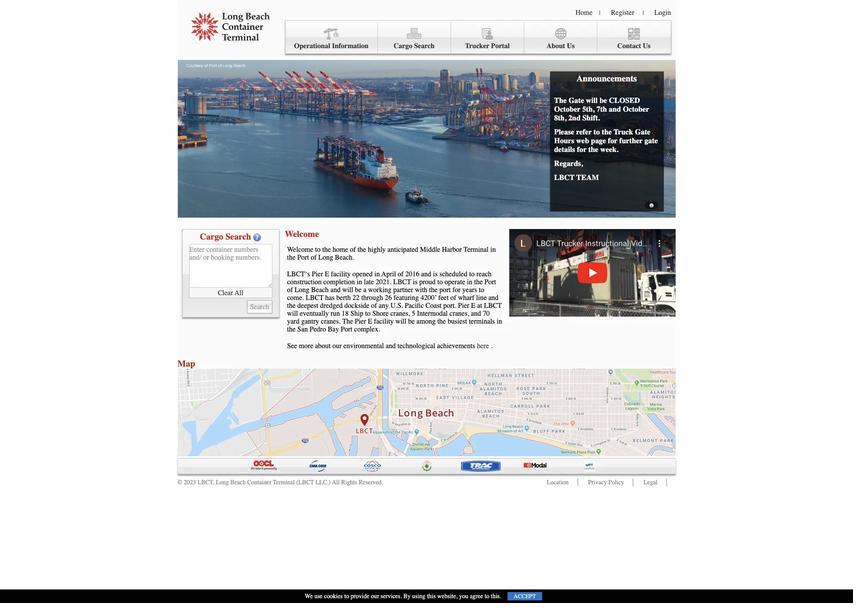 Task type: locate. For each thing, give the bounding box(es) containing it.
lbct left the has
[[306, 294, 324, 302]]

1 horizontal spatial our
[[371, 593, 379, 600]]

of right feet
[[451, 294, 457, 302]]

0 horizontal spatial all
[[235, 289, 243, 297]]

will left a
[[343, 286, 353, 294]]

operational
[[294, 42, 330, 50]]

1 vertical spatial all
[[332, 479, 340, 486]]

all inside button
[[235, 289, 243, 297]]

search
[[414, 42, 435, 50], [226, 232, 251, 242]]

is left proud
[[413, 278, 418, 286]]

welcome inside welcome to the home of the highly anticipated middle harbor terminal in the port of long beach.
[[287, 246, 314, 254]]

be left a
[[355, 286, 362, 294]]

0 vertical spatial gate
[[569, 96, 584, 105]]

the up yard
[[287, 302, 296, 310]]

berth
[[337, 294, 351, 302]]

long right lbct,
[[216, 479, 229, 486]]

0 horizontal spatial our
[[333, 342, 342, 350]]

years
[[463, 286, 477, 294]]

2 us from the left
[[643, 42, 651, 50]]

us for about us
[[567, 42, 575, 50]]

0 horizontal spatial gate
[[569, 96, 584, 105]]

all right llc.)
[[332, 479, 340, 486]]

our right about
[[333, 342, 342, 350]]

beach up dredged
[[311, 286, 329, 294]]

0 horizontal spatial us
[[567, 42, 575, 50]]

to right proud
[[438, 278, 443, 286]]

0 horizontal spatial terminal
[[273, 479, 295, 486]]

1 vertical spatial beach
[[230, 479, 246, 486]]

in
[[491, 246, 496, 254], [375, 270, 380, 278], [357, 278, 362, 286], [467, 278, 473, 286], [497, 318, 502, 326]]

0 vertical spatial search
[[414, 42, 435, 50]]

0 vertical spatial welcome
[[285, 229, 319, 239]]

0 vertical spatial port
[[298, 254, 309, 262]]

1 horizontal spatial be
[[408, 318, 415, 326]]

gate up 2nd
[[569, 96, 584, 105]]

feet
[[438, 294, 449, 302]]

0 vertical spatial cargo
[[394, 42, 413, 50]]

1 october from the left
[[554, 105, 581, 113]]

shift.
[[583, 113, 600, 122]]

cargo
[[394, 42, 413, 50], [200, 232, 223, 242]]

and
[[421, 270, 431, 278], [331, 286, 341, 294], [489, 294, 499, 302], [471, 310, 481, 318], [386, 342, 396, 350]]

please
[[554, 128, 575, 136]]

to left this.
[[485, 593, 490, 600]]

1 vertical spatial our
[[371, 593, 379, 600]]

be left closed at the right
[[600, 96, 607, 105]]

0 vertical spatial long
[[319, 254, 333, 262]]

0 vertical spatial cargo search
[[394, 42, 435, 50]]

1 horizontal spatial |
[[643, 9, 644, 17]]

san
[[298, 326, 308, 333]]

e
[[325, 270, 329, 278], [471, 302, 476, 310], [368, 318, 372, 326]]

working
[[368, 286, 392, 294]]

the
[[602, 128, 612, 136], [589, 145, 599, 154], [322, 246, 331, 254], [358, 246, 366, 254], [287, 254, 296, 262], [474, 278, 483, 286], [429, 286, 438, 294], [287, 302, 296, 310], [438, 318, 446, 326], [287, 326, 296, 333]]

the gate will be closed october 5th, 7th and october 8th, 2nd shift.
[[554, 96, 650, 122]]

contact
[[618, 42, 642, 50]]

will up shift.
[[586, 96, 598, 105]]

2nd
[[569, 113, 581, 122]]

1 vertical spatial be
[[355, 286, 362, 294]]

facility
[[331, 270, 351, 278], [374, 318, 394, 326]]

1 vertical spatial facility
[[374, 318, 394, 326]]

pier right port.
[[458, 302, 470, 310]]

lbct,
[[198, 479, 214, 486]]

and right line
[[489, 294, 499, 302]]

1 vertical spatial the
[[342, 318, 353, 326]]

1 horizontal spatial gate
[[635, 128, 651, 136]]

of left any
[[371, 302, 377, 310]]

1 horizontal spatial search
[[414, 42, 435, 50]]

1 vertical spatial gate
[[635, 128, 651, 136]]

cranes,
[[391, 310, 410, 318], [450, 310, 469, 318]]

gate right truck on the top right of the page
[[635, 128, 651, 136]]

0 vertical spatial beach
[[311, 286, 329, 294]]

e up the has
[[325, 270, 329, 278]]

1 horizontal spatial long
[[295, 286, 310, 294]]

be
[[600, 96, 607, 105], [355, 286, 362, 294], [408, 318, 415, 326]]

for right page
[[608, 136, 618, 145]]

2016
[[406, 270, 420, 278]]

truck
[[614, 128, 633, 136]]

None submit
[[247, 301, 272, 314]]

beach left container
[[230, 479, 246, 486]]

1 horizontal spatial port
[[341, 326, 353, 333]]

to inside please refer to the truck gate hours web page for further gate details for the week.
[[594, 128, 600, 136]]

e left 'at'
[[471, 302, 476, 310]]

to right ship
[[365, 310, 371, 318]]

terminal left (lbct
[[273, 479, 295, 486]]

cranes, left 5
[[391, 310, 410, 318]]

1 horizontal spatial all
[[332, 479, 340, 486]]

1 vertical spatial port
[[485, 278, 496, 286]]

2 october from the left
[[623, 105, 650, 113]]

0 vertical spatial be
[[600, 96, 607, 105]]

terminal inside welcome to the home of the highly anticipated middle harbor terminal in the port of long beach.
[[464, 246, 489, 254]]

0 horizontal spatial cranes,
[[391, 310, 410, 318]]

1 horizontal spatial us
[[643, 42, 651, 50]]

october
[[554, 105, 581, 113], [623, 105, 650, 113]]

us inside the about us link
[[567, 42, 575, 50]]

| left 'login' link
[[643, 9, 644, 17]]

1 horizontal spatial cargo search
[[394, 42, 435, 50]]

terminals
[[469, 318, 495, 326]]

of right home
[[350, 246, 356, 254]]

for right details
[[577, 145, 587, 154]]

0 vertical spatial all
[[235, 289, 243, 297]]

0 horizontal spatial |
[[600, 9, 601, 17]]

0 vertical spatial the
[[554, 96, 567, 105]]

of
[[350, 246, 356, 254], [311, 254, 317, 262], [398, 270, 404, 278], [287, 286, 293, 294], [451, 294, 457, 302], [371, 302, 377, 310]]

information
[[332, 42, 369, 50]]

completion
[[324, 278, 355, 286]]

| right 'home'
[[600, 9, 601, 17]]

menu bar
[[285, 20, 671, 54]]

in up the reach
[[491, 246, 496, 254]]

1 horizontal spatial the
[[554, 96, 567, 105]]

and right 2016
[[421, 270, 431, 278]]

be left the among at bottom
[[408, 318, 415, 326]]

closed
[[609, 96, 640, 105]]

for
[[608, 136, 618, 145], [577, 145, 587, 154], [453, 286, 461, 294]]

and up dredged
[[331, 286, 341, 294]]

0 vertical spatial facility
[[331, 270, 351, 278]]

about us link
[[525, 23, 598, 54]]

achievements
[[437, 342, 475, 350]]

terminal right harbor
[[464, 246, 489, 254]]

late
[[364, 278, 374, 286]]

operational information link
[[285, 23, 378, 54]]

be inside the gate will be closed october 5th, 7th and october 8th, 2nd shift.
[[600, 96, 607, 105]]

port
[[298, 254, 309, 262], [485, 278, 496, 286], [341, 326, 353, 333]]

please refer to the truck gate hours web page for further gate details for the week.
[[554, 128, 658, 154]]

0 horizontal spatial cargo
[[200, 232, 223, 242]]

in right "late"
[[375, 270, 380, 278]]

cranes, down wharf
[[450, 310, 469, 318]]

run
[[331, 310, 340, 318]]

0 vertical spatial e
[[325, 270, 329, 278]]

agree
[[470, 593, 483, 600]]

using
[[412, 593, 426, 600]]

operational information
[[294, 42, 369, 50]]

lbct team
[[554, 173, 599, 182]]

october up the please
[[554, 105, 581, 113]]

1 vertical spatial pier
[[458, 302, 470, 310]]

beach
[[311, 286, 329, 294], [230, 479, 246, 486]]

scheduled
[[440, 270, 468, 278]]

2 vertical spatial be
[[408, 318, 415, 326]]

0 horizontal spatial beach
[[230, 479, 246, 486]]

to right refer
[[594, 128, 600, 136]]

opened
[[353, 270, 373, 278]]

0 horizontal spatial the
[[342, 318, 353, 326]]

2 horizontal spatial long
[[319, 254, 333, 262]]

port right bay
[[341, 326, 353, 333]]

welcome for welcome to the home of the highly anticipated middle harbor terminal in the port of long beach.
[[287, 246, 314, 254]]

cargo search inside cargo search link
[[394, 42, 435, 50]]

0 horizontal spatial cargo search
[[200, 232, 251, 242]]

bay
[[328, 326, 339, 333]]

to left home
[[315, 246, 321, 254]]

1 horizontal spatial pier
[[355, 318, 366, 326]]

trucker portal link
[[451, 23, 525, 54]]

1 horizontal spatial beach
[[311, 286, 329, 294]]

0 horizontal spatial pier
[[312, 270, 323, 278]]

harbor
[[442, 246, 462, 254]]

long left beach.
[[319, 254, 333, 262]]

for right port
[[453, 286, 461, 294]]

and left 70
[[471, 310, 481, 318]]

0 horizontal spatial port
[[298, 254, 309, 262]]

menu bar containing operational information
[[285, 20, 671, 54]]

u.s.
[[391, 302, 403, 310]]

is left scheduled
[[433, 270, 438, 278]]

cargo search
[[394, 42, 435, 50], [200, 232, 251, 242]]

port up lbct's
[[298, 254, 309, 262]]

coast
[[426, 302, 442, 310]]

about
[[315, 342, 331, 350]]

2 vertical spatial long
[[216, 479, 229, 486]]

|
[[600, 9, 601, 17], [643, 9, 644, 17]]

us
[[567, 42, 575, 50], [643, 42, 651, 50]]

1 horizontal spatial cargo
[[394, 42, 413, 50]]

0 horizontal spatial long
[[216, 479, 229, 486]]

port inside welcome to the home of the highly anticipated middle harbor terminal in the port of long beach.
[[298, 254, 309, 262]]

lbct right 'at'
[[484, 302, 502, 310]]

1 horizontal spatial cranes,
[[450, 310, 469, 318]]

all
[[235, 289, 243, 297], [332, 479, 340, 486]]

pier down "dockside"
[[355, 318, 366, 326]]

facility down beach.
[[331, 270, 351, 278]]

1 horizontal spatial e
[[368, 318, 372, 326]]

port up line
[[485, 278, 496, 286]]

in inside welcome to the home of the highly anticipated middle harbor terminal in the port of long beach.
[[491, 246, 496, 254]]

will left 5
[[396, 318, 407, 326]]

1 us from the left
[[567, 42, 575, 50]]

cranes.
[[321, 318, 341, 326]]

among
[[417, 318, 436, 326]]

with
[[415, 286, 428, 294]]

for inside lbct's pier e facility opened in april of 2016 and is scheduled to reach construction completion in late 2021.  lbct is proud to operate in the port of long beach and will be a working partner with the port for years to come.  lbct has berth 22 through 26 featuring 4200' feet of wharf line and the deepest dredged dockside of any u.s. pacific coast port. pier e at lbct will eventually run 18 ship to shore cranes, 5 intermodal cranes, and 70 yard gantry cranes. the pier e facility will be among the busiest terminals in the san pedro bay port complex.
[[453, 286, 461, 294]]

us right 'contact'
[[643, 42, 651, 50]]

e left shore on the bottom left of page
[[368, 318, 372, 326]]

1 vertical spatial long
[[295, 286, 310, 294]]

the right 'run' at the bottom left of the page
[[342, 318, 353, 326]]

and left technological
[[386, 342, 396, 350]]

facility down any
[[374, 318, 394, 326]]

2 horizontal spatial for
[[608, 136, 618, 145]]

use
[[315, 593, 323, 600]]

4200'
[[421, 294, 437, 302]]

2 horizontal spatial e
[[471, 302, 476, 310]]

0 vertical spatial terminal
[[464, 246, 489, 254]]

october up truck on the top right of the page
[[623, 105, 650, 113]]

Enter container numbers and/ or booking numbers. text field
[[189, 244, 272, 288]]

0 horizontal spatial search
[[226, 232, 251, 242]]

2 horizontal spatial pier
[[458, 302, 470, 310]]

2 horizontal spatial be
[[600, 96, 607, 105]]

yard
[[287, 318, 300, 326]]

the up 8th,
[[554, 96, 567, 105]]

2 vertical spatial pier
[[355, 318, 366, 326]]

all right clear
[[235, 289, 243, 297]]

dredged
[[320, 302, 343, 310]]

us inside contact us link
[[643, 42, 651, 50]]

will down come.
[[287, 310, 298, 318]]

pier right lbct's
[[312, 270, 323, 278]]

1 vertical spatial welcome
[[287, 246, 314, 254]]

further
[[620, 136, 643, 145]]

0 horizontal spatial for
[[453, 286, 461, 294]]

2 vertical spatial port
[[341, 326, 353, 333]]

privacy policy link
[[588, 479, 624, 486]]

1 horizontal spatial terminal
[[464, 246, 489, 254]]

1 horizontal spatial facility
[[374, 318, 394, 326]]

welcome to the home of the highly anticipated middle harbor terminal in the port of long beach.
[[287, 246, 496, 262]]

1 horizontal spatial october
[[623, 105, 650, 113]]

long down lbct's
[[295, 286, 310, 294]]

our right the provide
[[371, 593, 379, 600]]

will inside the gate will be closed october 5th, 7th and october 8th, 2nd shift.
[[586, 96, 598, 105]]

2 vertical spatial e
[[368, 318, 372, 326]]

us right the about
[[567, 42, 575, 50]]

0 horizontal spatial october
[[554, 105, 581, 113]]



Task type: describe. For each thing, give the bounding box(es) containing it.
of up construction
[[311, 254, 317, 262]]

long inside lbct's pier e facility opened in april of 2016 and is scheduled to reach construction completion in late 2021.  lbct is proud to operate in the port of long beach and will be a working partner with the port for years to come.  lbct has berth 22 through 26 featuring 4200' feet of wharf line and the deepest dredged dockside of any u.s. pacific coast port. pier e at lbct will eventually run 18 ship to shore cranes, 5 intermodal cranes, and 70 yard gantry cranes. the pier e facility will be among the busiest terminals in the san pedro bay port complex.
[[295, 286, 310, 294]]

the up lbct's
[[287, 254, 296, 262]]

the inside lbct's pier e facility opened in april of 2016 and is scheduled to reach construction completion in late 2021.  lbct is proud to operate in the port of long beach and will be a working partner with the port for years to come.  lbct has berth 22 through 26 featuring 4200' feet of wharf line and the deepest dredged dockside of any u.s. pacific coast port. pier e at lbct will eventually run 18 ship to shore cranes, 5 intermodal cranes, and 70 yard gantry cranes. the pier e facility will be among the busiest terminals in the san pedro bay port complex.
[[342, 318, 353, 326]]

announcements
[[577, 74, 637, 84]]

search inside cargo search link
[[414, 42, 435, 50]]

clear all
[[218, 289, 243, 297]]

to left the reach
[[469, 270, 475, 278]]

0 horizontal spatial e
[[325, 270, 329, 278]]

to inside welcome to the home of the highly anticipated middle harbor terminal in the port of long beach.
[[315, 246, 321, 254]]

highly
[[368, 246, 386, 254]]

container
[[247, 479, 271, 486]]

0 horizontal spatial be
[[355, 286, 362, 294]]

accept button
[[508, 592, 542, 601]]

gate
[[645, 136, 658, 145]]

5
[[412, 310, 416, 318]]

april
[[382, 270, 396, 278]]

anticipated
[[388, 246, 418, 254]]

by
[[404, 593, 411, 600]]

web
[[576, 136, 589, 145]]

refer
[[576, 128, 592, 136]]

intermodal
[[417, 310, 448, 318]]

of left 2016
[[398, 270, 404, 278]]

0 horizontal spatial facility
[[331, 270, 351, 278]]

website,
[[438, 593, 458, 600]]

portal
[[491, 42, 510, 50]]

(lbct
[[297, 479, 314, 486]]

ship
[[351, 310, 364, 318]]

beach inside lbct's pier e facility opened in april of 2016 and is scheduled to reach construction completion in late 2021.  lbct is proud to operate in the port of long beach and will be a working partner with the port for years to come.  lbct has berth 22 through 26 featuring 4200' feet of wharf line and the deepest dredged dockside of any u.s. pacific coast port. pier e at lbct will eventually run 18 ship to shore cranes, 5 intermodal cranes, and 70 yard gantry cranes. the pier e facility will be among the busiest terminals in the san pedro bay port complex.
[[311, 286, 329, 294]]

middle
[[420, 246, 440, 254]]

port
[[440, 286, 451, 294]]

the inside the gate will be closed october 5th, 7th and october 8th, 2nd shift.
[[554, 96, 567, 105]]

details
[[554, 145, 575, 154]]

1 cranes, from the left
[[391, 310, 410, 318]]

of down lbct's
[[287, 286, 293, 294]]

we
[[305, 593, 313, 600]]

18
[[342, 310, 349, 318]]

port.
[[444, 302, 457, 310]]

© 2023 lbct, long beach container terminal (lbct llc.) all rights reserved.
[[178, 479, 383, 486]]

has
[[325, 294, 335, 302]]

map
[[178, 359, 195, 369]]

we use cookies to provide our services. by using this website, you agree to this.
[[305, 593, 502, 600]]

welcome for welcome
[[285, 229, 319, 239]]

here
[[477, 342, 489, 350]]

the right the among at bottom
[[438, 318, 446, 326]]

trucker
[[465, 42, 490, 50]]

home
[[576, 9, 593, 17]]

trucker portal
[[465, 42, 510, 50]]

line
[[476, 294, 487, 302]]

the left port
[[429, 286, 438, 294]]

the left truck on the top right of the page
[[602, 128, 612, 136]]

cargo search link
[[378, 23, 451, 54]]

1 horizontal spatial is
[[433, 270, 438, 278]]

long inside welcome to the home of the highly anticipated middle harbor terminal in the port of long beach.
[[319, 254, 333, 262]]

busiest
[[448, 318, 467, 326]]

dockside
[[345, 302, 370, 310]]

1 vertical spatial e
[[471, 302, 476, 310]]

provide
[[351, 593, 370, 600]]

construction
[[287, 278, 322, 286]]

2 horizontal spatial port
[[485, 278, 496, 286]]

shore
[[373, 310, 389, 318]]

login
[[655, 9, 671, 17]]

contact us link
[[598, 23, 671, 54]]

location
[[547, 479, 569, 486]]

gate inside the gate will be closed october 5th, 7th and october 8th, 2nd shift.
[[569, 96, 584, 105]]

pacific
[[405, 302, 424, 310]]

beach.
[[335, 254, 354, 262]]

services.
[[381, 593, 402, 600]]

lbct down the regards,​
[[554, 173, 575, 182]]

0 vertical spatial pier
[[312, 270, 323, 278]]

the left home
[[322, 246, 331, 254]]

lbct up featuring
[[394, 278, 411, 286]]

in right operate
[[467, 278, 473, 286]]

.
[[491, 342, 493, 350]]

deepest
[[298, 302, 319, 310]]

the left san
[[287, 326, 296, 333]]

1 | from the left
[[600, 9, 601, 17]]

the left week.
[[589, 145, 599, 154]]

8th,
[[554, 113, 567, 122]]

0 horizontal spatial is
[[413, 278, 418, 286]]

1 vertical spatial search
[[226, 232, 251, 242]]

this.
[[491, 593, 502, 600]]

hours
[[554, 136, 575, 145]]

wharf
[[458, 294, 475, 302]]

clear
[[218, 289, 233, 297]]

home
[[333, 246, 348, 254]]

to right "years"
[[479, 286, 485, 294]]

register link
[[611, 9, 635, 17]]

in right 70
[[497, 318, 502, 326]]

lbct's
[[287, 270, 310, 278]]

2 | from the left
[[643, 9, 644, 17]]

eventually
[[300, 310, 329, 318]]

to right cookies
[[345, 593, 349, 600]]

1 vertical spatial terminal
[[273, 479, 295, 486]]

5th, 7th and
[[583, 105, 621, 113]]

more
[[299, 342, 314, 350]]

1 horizontal spatial for
[[577, 145, 587, 154]]

reach
[[477, 270, 492, 278]]

rights
[[341, 479, 357, 486]]

environmental
[[344, 342, 384, 350]]

us for contact us
[[643, 42, 651, 50]]

0 vertical spatial our
[[333, 342, 342, 350]]

cookies
[[324, 593, 343, 600]]

the up line
[[474, 278, 483, 286]]

page
[[591, 136, 606, 145]]

about us
[[547, 42, 575, 50]]

week.
[[601, 145, 619, 154]]

legal link
[[644, 479, 658, 486]]

1 vertical spatial cargo search
[[200, 232, 251, 242]]

1 vertical spatial cargo
[[200, 232, 223, 242]]

you
[[459, 593, 469, 600]]

gate inside please refer to the truck gate hours web page for further gate details for the week.
[[635, 128, 651, 136]]

here link
[[477, 342, 489, 350]]

the left highly
[[358, 246, 366, 254]]

contact us
[[618, 42, 651, 50]]

accept
[[514, 593, 536, 600]]

in left "late"
[[357, 278, 362, 286]]

pedro
[[310, 326, 326, 333]]

about
[[547, 42, 566, 50]]

register
[[611, 9, 635, 17]]

2021.
[[376, 278, 392, 286]]

policy
[[609, 479, 624, 486]]

2 cranes, from the left
[[450, 310, 469, 318]]

regards,​
[[554, 159, 583, 168]]

proud
[[419, 278, 436, 286]]



Task type: vqa. For each thing, say whether or not it's contained in the screenshot.
officer in Charlie Doucette option
no



